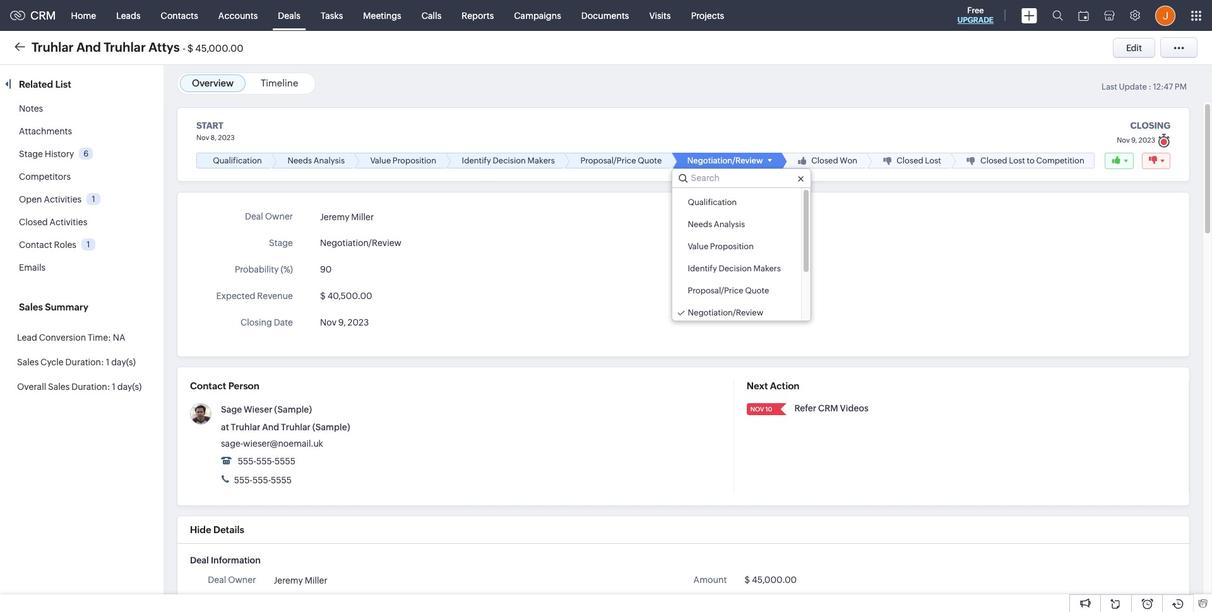 Task type: locate. For each thing, give the bounding box(es) containing it.
1 vertical spatial stage
[[269, 238, 293, 248]]

1 vertical spatial 45,000.00
[[752, 575, 797, 585]]

next action
[[747, 381, 800, 392]]

open activities link
[[19, 195, 82, 205]]

1 horizontal spatial stage
[[269, 238, 293, 248]]

sales left the cycle on the left bottom of the page
[[17, 357, 39, 368]]

1 horizontal spatial proposal/price
[[688, 286, 744, 296]]

1 vertical spatial jeremy miller
[[274, 576, 328, 586]]

stage history
[[19, 149, 74, 159]]

and up sage-wieser@noemail.uk link
[[262, 423, 279, 433]]

1 vertical spatial identify decision makers
[[688, 264, 781, 274]]

$ for amount
[[745, 575, 750, 585]]

closing
[[1131, 121, 1171, 131]]

2023 inside closing nov 9, 2023
[[1139, 136, 1156, 144]]

activities up roles
[[50, 217, 87, 227]]

contact roles
[[19, 240, 76, 250]]

duration:
[[65, 357, 104, 368], [71, 382, 110, 392]]

0 horizontal spatial identify decision makers
[[462, 156, 555, 166]]

0 vertical spatial analysis
[[314, 156, 345, 166]]

competition
[[1037, 156, 1085, 166]]

closed for closed activities
[[19, 217, 48, 227]]

time:
[[88, 333, 111, 343]]

deal up probability
[[245, 212, 263, 222]]

closed for closed won
[[812, 156, 838, 166]]

closed down open
[[19, 217, 48, 227]]

closed left to
[[981, 156, 1008, 166]]

0 horizontal spatial and
[[76, 39, 101, 54]]

0 vertical spatial crm
[[30, 9, 56, 22]]

accounts link
[[208, 0, 268, 31]]

contact up emails link
[[19, 240, 52, 250]]

contact roles link
[[19, 240, 76, 250]]

0 vertical spatial deal owner
[[245, 212, 293, 222]]

0 horizontal spatial jeremy
[[274, 576, 303, 586]]

0 vertical spatial day(s)
[[111, 357, 136, 368]]

0 horizontal spatial crm
[[30, 9, 56, 22]]

stage for stage history
[[19, 149, 43, 159]]

1 horizontal spatial lost
[[1009, 156, 1025, 166]]

jeremy miller
[[320, 212, 374, 223], [274, 576, 328, 586]]

1 vertical spatial needs analysis
[[688, 220, 745, 229]]

sales up lead
[[19, 302, 43, 313]]

sage wieser (sample) link
[[221, 405, 312, 415]]

0 vertical spatial jeremy miller
[[320, 212, 374, 223]]

0 horizontal spatial proposition
[[393, 156, 436, 166]]

1 right roles
[[87, 240, 90, 249]]

9, down closing
[[1132, 136, 1138, 144]]

profile image
[[1156, 5, 1176, 26]]

1 vertical spatial day(s)
[[117, 382, 142, 392]]

1 horizontal spatial jeremy
[[320, 212, 350, 223]]

closed for closed lost
[[897, 156, 924, 166]]

stage
[[19, 149, 43, 159], [269, 238, 293, 248]]

1 horizontal spatial owner
[[265, 212, 293, 222]]

sage-
[[221, 439, 243, 449]]

(sample) up truhlar and truhlar (sample) link
[[274, 405, 312, 415]]

sales
[[19, 302, 43, 313], [17, 357, 39, 368], [48, 382, 70, 392]]

conversion
[[39, 333, 86, 343]]

0 horizontal spatial qualification
[[213, 156, 262, 166]]

1 vertical spatial contact
[[190, 381, 226, 392]]

(sample) up wieser@noemail.uk
[[312, 423, 350, 433]]

contact up 'sage'
[[190, 381, 226, 392]]

attachments
[[19, 126, 72, 136]]

1 vertical spatial sales
[[17, 357, 39, 368]]

quote
[[638, 156, 662, 166], [745, 286, 769, 296]]

sage-wieser@noemail.uk link
[[221, 439, 323, 449]]

0 vertical spatial proposition
[[393, 156, 436, 166]]

contact
[[19, 240, 52, 250], [190, 381, 226, 392]]

decision
[[493, 156, 526, 166], [719, 264, 752, 274]]

0 vertical spatial $
[[187, 43, 193, 53]]

closed left won
[[812, 156, 838, 166]]

deal down deal information
[[208, 575, 226, 585]]

1 vertical spatial miller
[[305, 576, 328, 586]]

555-555-5555
[[236, 457, 296, 467], [232, 476, 292, 486]]

miller
[[351, 212, 374, 223], [305, 576, 328, 586]]

na
[[113, 333, 125, 343]]

sage wieser (sample)
[[221, 405, 312, 415]]

contact for contact roles
[[19, 240, 52, 250]]

2 horizontal spatial 2023
[[1139, 136, 1156, 144]]

closed won
[[812, 156, 858, 166]]

0 horizontal spatial owner
[[228, 575, 256, 585]]

nov 9, 2023
[[320, 318, 369, 328]]

activities up closed activities link
[[44, 195, 82, 205]]

stage for stage
[[269, 238, 293, 248]]

at
[[221, 423, 229, 433]]

0 horizontal spatial needs
[[288, 156, 312, 166]]

$ right "amount"
[[745, 575, 750, 585]]

1 horizontal spatial quote
[[745, 286, 769, 296]]

projects
[[691, 10, 725, 21]]

crm right refer
[[818, 404, 839, 414]]

0 vertical spatial proposal/price
[[581, 156, 636, 166]]

closing nov 9, 2023
[[1117, 121, 1171, 144]]

45,000.00 inside truhlar and truhlar attys - $ 45,000.00
[[195, 43, 244, 53]]

1 vertical spatial (sample)
[[312, 423, 350, 433]]

value proposition
[[370, 156, 436, 166], [688, 242, 754, 251]]

duration: for overall sales duration:
[[71, 382, 110, 392]]

1
[[92, 194, 95, 204], [87, 240, 90, 249], [106, 357, 109, 368], [112, 382, 116, 392]]

2023 down closing
[[1139, 136, 1156, 144]]

1 horizontal spatial $
[[320, 291, 326, 301]]

calls link
[[412, 0, 452, 31]]

2023 inside start nov 8, 2023
[[218, 134, 235, 141]]

sales for sales summary
[[19, 302, 43, 313]]

0 vertical spatial 9,
[[1132, 136, 1138, 144]]

owner down 'information'
[[228, 575, 256, 585]]

555-555-5555 down sage-wieser@noemail.uk
[[236, 457, 296, 467]]

timeline
[[261, 78, 298, 88]]

0 horizontal spatial proposal/price quote
[[581, 156, 662, 166]]

0 vertical spatial value
[[370, 156, 391, 166]]

closed
[[812, 156, 838, 166], [897, 156, 924, 166], [981, 156, 1008, 166], [19, 217, 48, 227]]

0 horizontal spatial identify
[[462, 156, 491, 166]]

45,000.00
[[195, 43, 244, 53], [752, 575, 797, 585]]

0 horizontal spatial contact
[[19, 240, 52, 250]]

start nov 8, 2023
[[196, 121, 235, 141]]

$ right -
[[187, 43, 193, 53]]

$ down "90"
[[320, 291, 326, 301]]

nov left '10'
[[751, 406, 764, 413]]

closed right won
[[897, 156, 924, 166]]

2023 down 40,500.00
[[348, 318, 369, 328]]

expected
[[216, 291, 255, 301]]

12:47
[[1153, 82, 1173, 92]]

0 vertical spatial 45,000.00
[[195, 43, 244, 53]]

campaigns link
[[504, 0, 571, 31]]

sage-wieser@noemail.uk
[[221, 439, 323, 449]]

at truhlar and truhlar (sample)
[[221, 423, 350, 433]]

555-555-5555 down sage-wieser@noemail.uk link
[[232, 476, 292, 486]]

owner up (%)
[[265, 212, 293, 222]]

5555
[[275, 457, 296, 467], [271, 476, 292, 486]]

1 right open activities link on the top of the page
[[92, 194, 95, 204]]

deal owner down 'information'
[[208, 575, 256, 585]]

identify decision makers
[[462, 156, 555, 166], [688, 264, 781, 274]]

stage up (%)
[[269, 238, 293, 248]]

stage up competitors
[[19, 149, 43, 159]]

sales cycle duration: 1 day(s)
[[17, 357, 136, 368]]

and down home
[[76, 39, 101, 54]]

1 horizontal spatial contact
[[190, 381, 226, 392]]

1 horizontal spatial qualification
[[688, 198, 737, 207]]

deal down hide on the bottom left of page
[[190, 556, 209, 566]]

2 vertical spatial $
[[745, 575, 750, 585]]

0 horizontal spatial value proposition
[[370, 156, 436, 166]]

truhlar and truhlar attys - $ 45,000.00
[[32, 39, 244, 54]]

0 horizontal spatial 2023
[[218, 134, 235, 141]]

0 horizontal spatial analysis
[[314, 156, 345, 166]]

0 vertical spatial needs analysis
[[288, 156, 345, 166]]

emails link
[[19, 263, 46, 273]]

1 vertical spatial $
[[320, 291, 326, 301]]

wieser@noemail.uk
[[243, 439, 323, 449]]

attys
[[149, 39, 180, 54]]

sales down the cycle on the left bottom of the page
[[48, 382, 70, 392]]

closed lost
[[897, 156, 942, 166]]

activities for closed activities
[[50, 217, 87, 227]]

tasks
[[321, 10, 343, 21]]

truhlar up wieser@noemail.uk
[[281, 423, 311, 433]]

2023
[[218, 134, 235, 141], [1139, 136, 1156, 144], [348, 318, 369, 328]]

1 vertical spatial 555-555-5555
[[232, 476, 292, 486]]

1 vertical spatial value
[[688, 242, 709, 251]]

0 vertical spatial 5555
[[275, 457, 296, 467]]

1 horizontal spatial proposition
[[710, 242, 754, 251]]

1 vertical spatial activities
[[50, 217, 87, 227]]

1 vertical spatial identify
[[688, 264, 717, 274]]

campaigns
[[514, 10, 561, 21]]

qualification down 8,
[[213, 156, 262, 166]]

1 horizontal spatial needs analysis
[[688, 220, 745, 229]]

day(s)
[[111, 357, 136, 368], [117, 382, 142, 392]]

1 vertical spatial analysis
[[714, 220, 745, 229]]

date
[[274, 318, 293, 328]]

1 lost from the left
[[925, 156, 942, 166]]

(sample)
[[274, 405, 312, 415], [312, 423, 350, 433]]

activities for open activities
[[44, 195, 82, 205]]

2023 right 8,
[[218, 134, 235, 141]]

deal
[[245, 212, 263, 222], [190, 556, 209, 566], [208, 575, 226, 585]]

nov left 8,
[[196, 134, 209, 141]]

duration: down sales cycle duration: 1 day(s)
[[71, 382, 110, 392]]

0 horizontal spatial decision
[[493, 156, 526, 166]]

0 vertical spatial duration:
[[65, 357, 104, 368]]

1 horizontal spatial identify decision makers
[[688, 264, 781, 274]]

upgrade
[[958, 16, 994, 25]]

$
[[187, 43, 193, 53], [320, 291, 326, 301], [745, 575, 750, 585]]

0 vertical spatial deal
[[245, 212, 263, 222]]

pm
[[1175, 82, 1187, 92]]

1 horizontal spatial value proposition
[[688, 242, 754, 251]]

1 vertical spatial makers
[[754, 264, 781, 274]]

calls
[[422, 10, 442, 21]]

qualification down the 'search' text box
[[688, 198, 737, 207]]

9, down $  40,500.00
[[338, 318, 346, 328]]

1 vertical spatial duration:
[[71, 382, 110, 392]]

nov down update
[[1117, 136, 1130, 144]]

0 horizontal spatial 45,000.00
[[195, 43, 244, 53]]

proposal/price quote
[[581, 156, 662, 166], [688, 286, 769, 296]]

analysis
[[314, 156, 345, 166], [714, 220, 745, 229]]

1 vertical spatial proposal/price quote
[[688, 286, 769, 296]]

nov inside start nov 8, 2023
[[196, 134, 209, 141]]

hide details
[[190, 525, 244, 536]]

visits
[[649, 10, 671, 21]]

deal owner up probability (%)
[[245, 212, 293, 222]]

1 horizontal spatial crm
[[818, 404, 839, 414]]

refer
[[795, 404, 817, 414]]

deal owner
[[245, 212, 293, 222], [208, 575, 256, 585]]

0 vertical spatial qualification
[[213, 156, 262, 166]]

duration: up overall sales duration: 1 day(s)
[[65, 357, 104, 368]]

proposition
[[393, 156, 436, 166], [710, 242, 754, 251]]

0 vertical spatial contact
[[19, 240, 52, 250]]

0 horizontal spatial 9,
[[338, 318, 346, 328]]

1 down time:
[[106, 357, 109, 368]]

2 lost from the left
[[1009, 156, 1025, 166]]

and
[[76, 39, 101, 54], [262, 423, 279, 433]]

1 vertical spatial needs
[[688, 220, 712, 229]]

0 vertical spatial sales
[[19, 302, 43, 313]]

1 horizontal spatial 9,
[[1132, 136, 1138, 144]]

1 horizontal spatial value
[[688, 242, 709, 251]]

qualification
[[213, 156, 262, 166], [688, 198, 737, 207]]

crm left home link
[[30, 9, 56, 22]]



Task type: vqa. For each thing, say whether or not it's contained in the screenshot.
History
yes



Task type: describe. For each thing, give the bounding box(es) containing it.
person
[[228, 381, 260, 392]]

profile element
[[1148, 0, 1183, 31]]

tasks link
[[311, 0, 353, 31]]

2 vertical spatial sales
[[48, 382, 70, 392]]

overview link
[[192, 78, 234, 88]]

accounts
[[218, 10, 258, 21]]

lost for closed lost to competition
[[1009, 156, 1025, 166]]

1 horizontal spatial decision
[[719, 264, 752, 274]]

90
[[320, 265, 332, 275]]

closed lost to competition
[[981, 156, 1085, 166]]

overview
[[192, 78, 234, 88]]

documents
[[582, 10, 629, 21]]

probability (%)
[[235, 265, 293, 275]]

documents link
[[571, 0, 639, 31]]

0 vertical spatial jeremy
[[320, 212, 350, 223]]

hide
[[190, 525, 211, 536]]

last
[[1102, 82, 1118, 92]]

0 horizontal spatial needs analysis
[[288, 156, 345, 166]]

day(s) for overall sales duration: 1 day(s)
[[117, 382, 142, 392]]

1 vertical spatial 9,
[[338, 318, 346, 328]]

home
[[71, 10, 96, 21]]

nov 10
[[751, 406, 773, 413]]

2 vertical spatial deal
[[208, 575, 226, 585]]

0 vertical spatial 555-555-5555
[[236, 457, 296, 467]]

list
[[55, 79, 71, 90]]

1 vertical spatial owner
[[228, 575, 256, 585]]

closed activities
[[19, 217, 87, 227]]

1 vertical spatial quote
[[745, 286, 769, 296]]

home link
[[61, 0, 106, 31]]

2023 for start
[[218, 134, 235, 141]]

information
[[211, 556, 261, 566]]

1 vertical spatial jeremy
[[274, 576, 303, 586]]

refer crm videos link
[[795, 404, 869, 414]]

details
[[213, 525, 244, 536]]

lost for closed lost
[[925, 156, 942, 166]]

0 vertical spatial negotiation/review
[[688, 156, 763, 166]]

deal information
[[190, 556, 261, 566]]

0 vertical spatial (sample)
[[274, 405, 312, 415]]

sales for sales cycle duration: 1 day(s)
[[17, 357, 39, 368]]

1 vertical spatial proposal/price
[[688, 286, 744, 296]]

(%)
[[281, 265, 293, 275]]

timeline link
[[261, 78, 298, 88]]

day(s) for sales cycle duration: 1 day(s)
[[111, 357, 136, 368]]

competitors
[[19, 172, 71, 182]]

-
[[183, 43, 186, 53]]

nov inside closing nov 9, 2023
[[1117, 136, 1130, 144]]

1 vertical spatial value proposition
[[688, 242, 754, 251]]

roles
[[54, 240, 76, 250]]

related list
[[19, 79, 73, 90]]

notes link
[[19, 104, 43, 114]]

truhlar right at
[[231, 423, 260, 433]]

1 vertical spatial 5555
[[271, 476, 292, 486]]

to
[[1027, 156, 1035, 166]]

0 vertical spatial owner
[[265, 212, 293, 222]]

next
[[747, 381, 768, 392]]

overall
[[17, 382, 46, 392]]

stage history link
[[19, 149, 74, 159]]

0 vertical spatial proposal/price quote
[[581, 156, 662, 166]]

truhlar down leads link
[[104, 39, 146, 54]]

open
[[19, 195, 42, 205]]

visits link
[[639, 0, 681, 31]]

nov down $  40,500.00
[[320, 318, 337, 328]]

0 horizontal spatial proposal/price
[[581, 156, 636, 166]]

history
[[45, 149, 74, 159]]

Search text field
[[672, 169, 811, 188]]

competitors link
[[19, 172, 71, 182]]

attachments link
[[19, 126, 72, 136]]

closing
[[241, 318, 272, 328]]

0 horizontal spatial miller
[[305, 576, 328, 586]]

1 vertical spatial crm
[[818, 404, 839, 414]]

1 vertical spatial qualification
[[688, 198, 737, 207]]

sage
[[221, 405, 242, 415]]

meetings
[[363, 10, 401, 21]]

$ inside truhlar and truhlar attys - $ 45,000.00
[[187, 43, 193, 53]]

0 vertical spatial needs
[[288, 156, 312, 166]]

amount
[[694, 575, 727, 585]]

emails
[[19, 263, 46, 273]]

1 horizontal spatial needs
[[688, 220, 712, 229]]

1 horizontal spatial analysis
[[714, 220, 745, 229]]

1 horizontal spatial proposal/price quote
[[688, 286, 769, 296]]

2023 for closing
[[1139, 136, 1156, 144]]

refer crm videos
[[795, 404, 869, 414]]

1 vertical spatial deal owner
[[208, 575, 256, 585]]

closing date
[[241, 318, 293, 328]]

9, inside closing nov 9, 2023
[[1132, 136, 1138, 144]]

edit
[[1127, 43, 1142, 53]]

0 horizontal spatial value
[[370, 156, 391, 166]]

cycle
[[40, 357, 64, 368]]

crm link
[[10, 9, 56, 22]]

open activities
[[19, 195, 82, 205]]

edit button
[[1113, 38, 1156, 58]]

projects link
[[681, 0, 735, 31]]

duration: for sales cycle duration:
[[65, 357, 104, 368]]

sales summary
[[19, 302, 88, 313]]

probability
[[235, 265, 279, 275]]

1 horizontal spatial miller
[[351, 212, 374, 223]]

$  40,500.00
[[320, 291, 372, 301]]

free upgrade
[[958, 6, 994, 25]]

closed for closed lost to competition
[[981, 156, 1008, 166]]

$ for expected revenue
[[320, 291, 326, 301]]

free
[[968, 6, 984, 15]]

action
[[770, 381, 800, 392]]

1 down sales cycle duration: 1 day(s)
[[112, 382, 116, 392]]

6
[[83, 149, 89, 158]]

wieser
[[244, 405, 273, 415]]

lead
[[17, 333, 37, 343]]

revenue
[[257, 291, 293, 301]]

1 vertical spatial negotiation/review
[[320, 238, 402, 248]]

reports
[[462, 10, 494, 21]]

related
[[19, 79, 53, 90]]

leads link
[[106, 0, 151, 31]]

0 vertical spatial identify decision makers
[[462, 156, 555, 166]]

reports link
[[452, 0, 504, 31]]

deals
[[278, 10, 301, 21]]

last update : 12:47 pm
[[1102, 82, 1187, 92]]

1 vertical spatial and
[[262, 423, 279, 433]]

:
[[1149, 82, 1152, 92]]

40,500.00
[[328, 291, 372, 301]]

1 horizontal spatial 2023
[[348, 318, 369, 328]]

contact for contact person
[[190, 381, 226, 392]]

deals link
[[268, 0, 311, 31]]

0 vertical spatial quote
[[638, 156, 662, 166]]

2 vertical spatial negotiation/review
[[688, 308, 764, 318]]

0 vertical spatial makers
[[528, 156, 555, 166]]

overall sales duration: 1 day(s)
[[17, 382, 142, 392]]

leads
[[116, 10, 141, 21]]

1 vertical spatial deal
[[190, 556, 209, 566]]

1 horizontal spatial 45,000.00
[[752, 575, 797, 585]]

truhlar and truhlar (sample) link
[[231, 423, 350, 433]]

0 vertical spatial decision
[[493, 156, 526, 166]]

contact person
[[190, 381, 260, 392]]

truhlar down crm link
[[32, 39, 74, 54]]

hide details link
[[190, 525, 244, 536]]

update
[[1119, 82, 1147, 92]]



